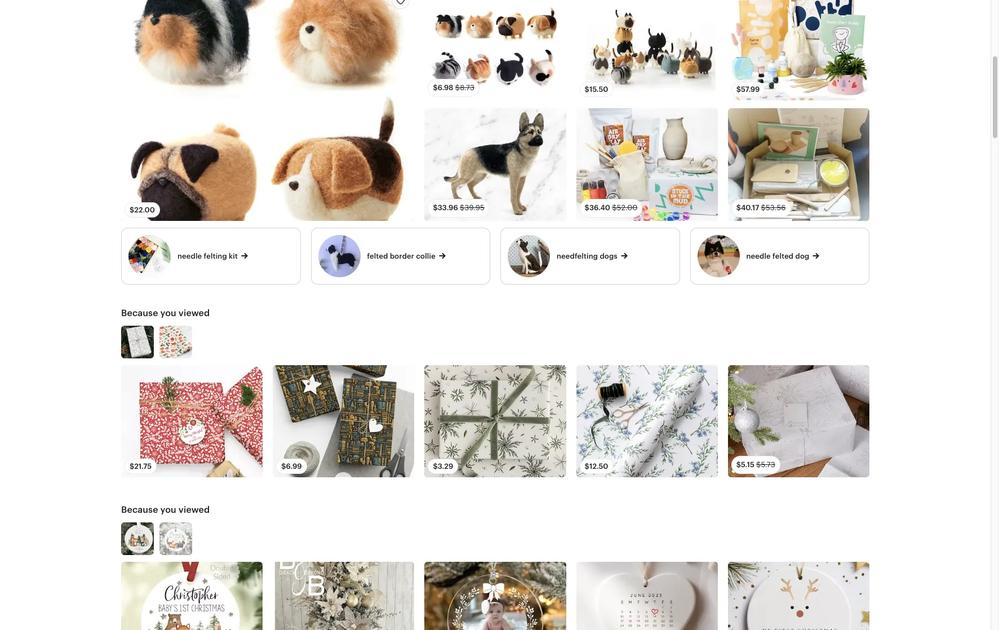 Task type: describe. For each thing, give the bounding box(es) containing it.
pottery kit - diy pottery kit - home craft kit - adult craft - air dry clay kit - clay kit - do it yourself - christmas gift image
[[728, 108, 870, 221]]

pott'd™ home air-dry clay pottery kit for adults & beginners | kit includes air-dry clay, tools, paints, brushes, sealant, how-to-guide image
[[728, 0, 870, 100]]

$ 33.96 $ 39.95
[[433, 204, 485, 212]]

6.99
[[286, 462, 302, 471]]

needle felting kit - georgi the german shepherd from world of wool - needle felted shepherd kit - how to needle felt a dog image
[[425, 108, 566, 221]]

$ for $ 6.98 $ 8.73
[[433, 83, 438, 92]]

$ 6.99
[[281, 462, 302, 471]]

$ 5.15 $ 5.73
[[737, 461, 775, 469]]

$ for $ 5.15 $ 5.73
[[737, 461, 741, 469]]

$ 22.00
[[130, 206, 155, 214]]

married ornament, wedding gift, wedding date ornament, heart calendar, anniversary gift, our first christmas, newlywed gift, engagement gift image
[[576, 562, 718, 630]]

22.00
[[134, 206, 155, 214]]

you for "first christmas woodland creatures 3 inch ceramic christmas ornament with gift box" image
[[160, 505, 176, 515]]

champagne christmas tree kit - woodland -bundle includes ornaments, picks, topper - winter wonderland decorate xmas kit box all gold white image
[[273, 562, 414, 630]]

needle felting kit
[[178, 252, 238, 261]]

$ 3.29
[[433, 462, 453, 471]]

kit
[[229, 252, 238, 261]]

set  of 4 dogs needle felted dogs. craft set needle felting for beginners. image
[[121, 0, 414, 221]]

$ for $ 3.29
[[433, 462, 438, 471]]

needfelting dogs
[[557, 252, 618, 261]]

$ for $ 21.75
[[130, 462, 134, 471]]

personalized baby photo ornament for first christmas, holiday gifts, xmas gift, new year gifts, custom baby name ornament, keepsake ornament image
[[425, 562, 566, 630]]

12.50
[[589, 462, 608, 471]]

1 felted from the left
[[367, 252, 388, 261]]

5.15
[[741, 461, 755, 469]]

christmas gift wrap paper, christmas wrapping paper, christmas lights & women's rights, holiday paper, unique wrapping paper, custom gift image
[[121, 326, 154, 359]]

$ for $ 33.96 $ 39.95
[[433, 204, 438, 212]]

$ 57.99
[[737, 85, 760, 93]]

dogs
[[600, 252, 618, 261]]

woodland baby's 1st christmas ornament, personalized baby christmas ornament, bear fox raccoon deer owl ornament, forrest animal ornament w1 image
[[121, 562, 263, 630]]

needle for needle felted dog
[[746, 252, 771, 261]]

$ for $ 15.50
[[585, 85, 589, 93]]

viewed for "first christmas woodland creatures 3 inch ceramic christmas ornament with gift box" image
[[179, 505, 210, 515]]

$ for $ 22.00
[[130, 206, 134, 214]]

personalized woodland animal ornament , my first christmas / christmas ornament / kids ornament / name ornament/ stocking stuffer/ baby gift image
[[121, 523, 154, 555]]

premium designer wrapping paper: elevate every gift with unique, luxurious designs. perfect for special occasions & memorable moments! image
[[273, 365, 414, 478]]

$ 12.50
[[585, 462, 608, 471]]

because you viewed for holiday wrapping paper - my favorite things - holiday icons - holiday gift wrap - 3 sheets
[[121, 308, 210, 319]]

39.95
[[465, 204, 485, 212]]

needfelting
[[557, 252, 598, 261]]

you for holiday wrapping paper - my favorite things - holiday icons - holiday gift wrap - 3 sheets
[[160, 308, 176, 319]]

cat and dog needle felting kits for beginners with english instruction, gift for mother's day image
[[425, 0, 566, 100]]

felting
[[204, 252, 227, 261]]

felted border collie
[[367, 252, 436, 261]]



Task type: locate. For each thing, give the bounding box(es) containing it.
you up holiday wrapping paper - my favorite things - holiday icons - holiday gift wrap - 3 sheets
[[160, 308, 176, 319]]

viewed
[[179, 308, 210, 319], [179, 505, 210, 515]]

because you viewed
[[121, 308, 210, 319], [121, 505, 210, 515]]

1 vertical spatial because
[[121, 505, 158, 515]]

because you viewed up holiday wrapping paper - my favorite things - holiday icons - holiday gift wrap - 3 sheets
[[121, 308, 210, 319]]

1 because from the top
[[121, 308, 158, 319]]

felted left dog
[[773, 252, 794, 261]]

because up the christmas gift wrap paper, christmas wrapping paper, christmas lights & women's rights, holiday paper, unique wrapping paper, custom gift image
[[121, 308, 158, 319]]

border
[[390, 252, 414, 261]]

52.00
[[617, 204, 638, 212]]

5.73
[[761, 461, 775, 469]]

$
[[433, 83, 438, 92], [455, 83, 460, 92], [585, 85, 589, 93], [737, 85, 741, 93], [433, 204, 438, 212], [460, 204, 465, 212], [585, 204, 589, 212], [612, 204, 617, 212], [737, 204, 741, 212], [761, 204, 766, 212], [130, 206, 134, 214], [737, 461, 741, 469], [756, 461, 761, 469], [130, 462, 134, 471], [281, 462, 286, 471], [433, 462, 438, 471], [585, 462, 589, 471]]

$ 15.50
[[585, 85, 608, 93]]

$ 40.17 $ 53.56
[[737, 204, 786, 212]]

21.75
[[134, 462, 152, 471]]

2 because from the top
[[121, 505, 158, 515]]

2 because you viewed from the top
[[121, 505, 210, 515]]

0 horizontal spatial felted
[[367, 252, 388, 261]]

1 you from the top
[[160, 308, 176, 319]]

0 vertical spatial you
[[160, 308, 176, 319]]

2 felted from the left
[[773, 252, 794, 261]]

viewed for holiday wrapping paper - my favorite things - holiday icons - holiday gift wrap - 3 sheets
[[179, 308, 210, 319]]

you up "first christmas woodland creatures 3 inch ceramic christmas ornament with gift box" image
[[160, 505, 176, 515]]

$ for $ 6.99
[[281, 462, 286, 471]]

1 needle from the left
[[178, 252, 202, 261]]

christmas wrapping paper - luxury eco gift wrap - festive foliage image
[[425, 365, 566, 478]]

2 needle from the left
[[746, 252, 771, 261]]

because you viewed up "first christmas woodland creatures 3 inch ceramic christmas ornament with gift box" image
[[121, 505, 210, 515]]

because you viewed for "first christmas woodland creatures 3 inch ceramic christmas ornament with gift box" image
[[121, 505, 210, 515]]

$ 36.40 $ 52.00
[[585, 204, 638, 212]]

$ for $ 57.99
[[737, 85, 741, 93]]

$ 21.75
[[130, 462, 152, 471]]

15.50
[[589, 85, 608, 93]]

because for the christmas gift wrap paper, christmas wrapping paper, christmas lights & women's rights, holiday paper, unique wrapping paper, custom gift image
[[121, 308, 158, 319]]

silver snowflake christmas wrapping paper, christmas gift wrapping kit, christmas gift wrap, christmas presents, holiday gift wrapping paper image
[[728, 365, 870, 478]]

3.29
[[438, 462, 453, 471]]

juniper berry winter gift wrap | christmas wrapping paper | holiday wrapping paper | hanukkah wrapping paper | blue christmas gift wrap image
[[576, 365, 718, 478]]

2 you from the top
[[160, 505, 176, 515]]

personalized baby's first christmas reindeer ornament – new baby christmas gift – family keepsake - baby's 1st xmas decoration image
[[728, 562, 870, 630]]

needle
[[178, 252, 202, 261], [746, 252, 771, 261]]

needle felted dog
[[746, 252, 810, 261]]

1 viewed from the top
[[179, 308, 210, 319]]

felted left border
[[367, 252, 388, 261]]

0 vertical spatial viewed
[[179, 308, 210, 319]]

viewed up "first christmas woodland creatures 3 inch ceramic christmas ornament with gift box" image
[[179, 505, 210, 515]]

clay pottery kit - make your own air dry clay projects at home - date night box image
[[576, 108, 718, 221]]

needle left dog
[[746, 252, 771, 261]]

36.40
[[589, 204, 610, 212]]

1 vertical spatial you
[[160, 505, 176, 515]]

0 horizontal spatial needle
[[178, 252, 202, 261]]

set of 5 sheets holiday christmas gift wrap  | holly & berries wrapping paper | 20" x 29" wrapping sheets for christmas image
[[121, 365, 263, 478]]

$ for $ 12.50
[[585, 462, 589, 471]]

57.99
[[741, 85, 760, 93]]

40.17
[[741, 204, 759, 212]]

collie
[[416, 252, 436, 261]]

1 horizontal spatial needle
[[746, 252, 771, 261]]

0 vertical spatial because you viewed
[[121, 308, 210, 319]]

because up the personalized woodland animal ornament , my first christmas / christmas ornament / kids ornament / name ornament/ stocking stuffer/ baby gift image
[[121, 505, 158, 515]]

33.96
[[438, 204, 458, 212]]

$ for $ 36.40 $ 52.00
[[585, 204, 589, 212]]

first christmas woodland creatures 3 inch ceramic christmas ornament with gift box image
[[159, 523, 192, 555]]

1 vertical spatial viewed
[[179, 505, 210, 515]]

holiday wrapping paper - my favorite things - holiday icons - holiday gift wrap - 3 sheets image
[[159, 326, 192, 359]]

6.98
[[438, 83, 453, 92]]

because for the personalized woodland animal ornament , my first christmas / christmas ornament / kids ornament / name ornament/ stocking stuffer/ baby gift image
[[121, 505, 158, 515]]

1 because you viewed from the top
[[121, 308, 210, 319]]

needle for needle felting kit
[[178, 252, 202, 261]]

1 vertical spatial because you viewed
[[121, 505, 210, 515]]

$ for $ 40.17 $ 53.56
[[737, 204, 741, 212]]

$ 6.98 $ 8.73
[[433, 83, 475, 92]]

0 vertical spatial because
[[121, 308, 158, 319]]

1 horizontal spatial felted
[[773, 252, 794, 261]]

viewed up holiday wrapping paper - my favorite things - holiday icons - holiday gift wrap - 3 sheets
[[179, 308, 210, 319]]

53.56
[[766, 204, 786, 212]]

felted
[[367, 252, 388, 261], [773, 252, 794, 261]]

2 viewed from the top
[[179, 505, 210, 515]]

set of 2 needle felted cats craft set.2pcs/set non-finished diy faceless cat  dog tiger cat wool felting kit  for children handmade image
[[576, 0, 718, 100]]

dog
[[796, 252, 810, 261]]

because
[[121, 308, 158, 319], [121, 505, 158, 515]]

needle left felting
[[178, 252, 202, 261]]

8.73
[[460, 83, 475, 92]]

you
[[160, 308, 176, 319], [160, 505, 176, 515]]



Task type: vqa. For each thing, say whether or not it's contained in the screenshot.
see
no



